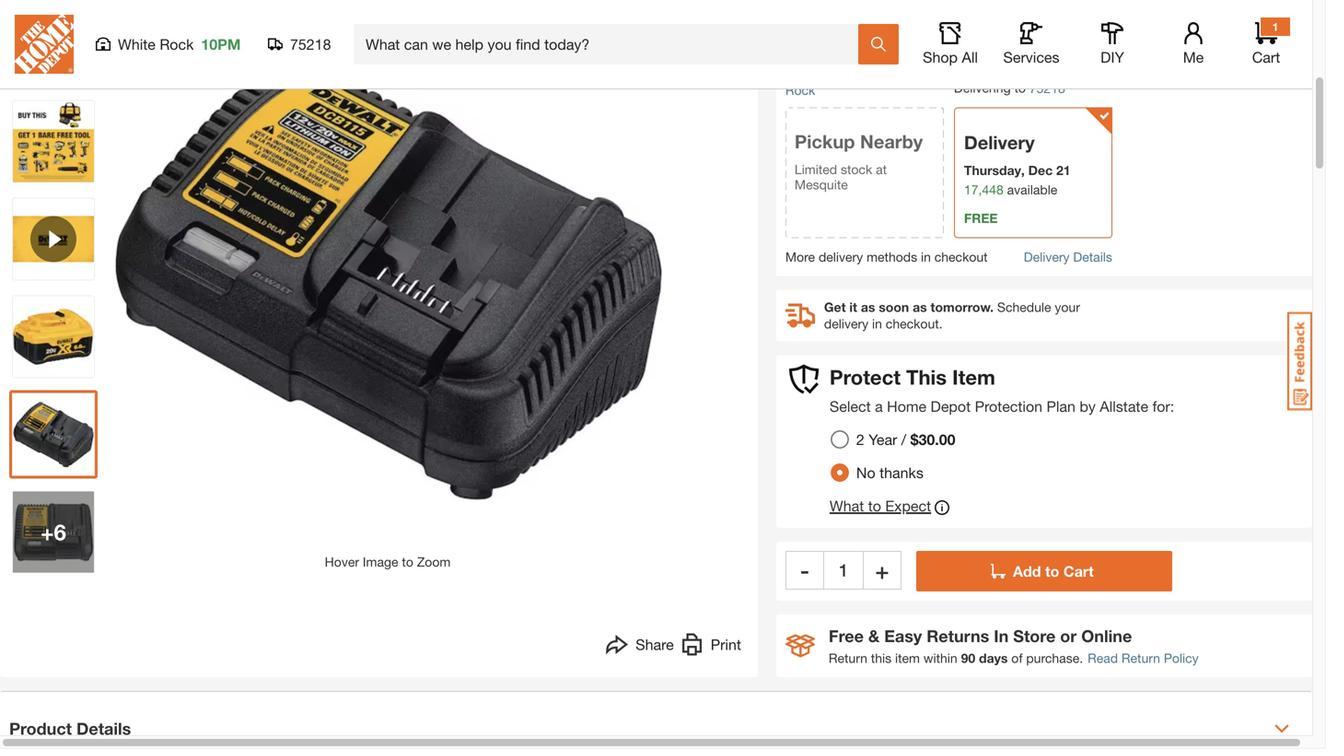 Task type: vqa. For each thing, say whether or not it's contained in the screenshot.
00 in '$ 99 00'
no



Task type: locate. For each thing, give the bounding box(es) containing it.
90
[[961, 650, 976, 666]]

white left 'shop'
[[875, 63, 908, 78]]

more
[[839, 9, 873, 27], [786, 249, 815, 264]]

0 horizontal spatial in
[[872, 316, 883, 331]]

None field
[[824, 551, 863, 590]]

75218
[[290, 35, 331, 53], [1030, 81, 1066, 96]]

delivery inside delivery thursday, dec 21 17,448 available
[[965, 131, 1035, 153]]

checkout.
[[886, 316, 943, 331]]

75218 inside delivering to 75218
[[1030, 81, 1066, 96]]

soon
[[879, 299, 909, 315]]

cart
[[1253, 48, 1281, 66], [1064, 562, 1094, 580]]

75218 down services
[[1030, 81, 1066, 96]]

0 horizontal spatial as
[[861, 299, 876, 315]]

0 vertical spatial 75218
[[290, 35, 331, 53]]

by
[[1080, 397, 1096, 415]]

return
[[829, 650, 868, 666], [1122, 650, 1161, 666]]

in
[[921, 249, 931, 264], [872, 316, 883, 331]]

at right 'unavailable'
[[861, 63, 872, 78]]

1 horizontal spatial rock
[[786, 82, 816, 98]]

shop all button
[[921, 22, 980, 66]]

nearby
[[860, 130, 923, 152]]

online
[[1082, 626, 1133, 646]]

1
[[1273, 20, 1279, 33]]

product
[[9, 719, 72, 738]]

0 horizontal spatial 75218
[[290, 35, 331, 53]]

return down the free
[[829, 650, 868, 666]]

1 horizontal spatial in
[[921, 249, 931, 264]]

delivery up your
[[1024, 249, 1070, 264]]

as up checkout. on the top right
[[913, 299, 927, 315]]

2 year / $30.00
[[857, 431, 956, 448]]

0 vertical spatial details
[[877, 9, 922, 27]]

product details
[[9, 719, 131, 738]]

at inside pickup nearby limited stock at mesquite
[[876, 162, 887, 177]]

0 horizontal spatial cart
[[1064, 562, 1094, 580]]

0 vertical spatial white
[[118, 35, 156, 53]]

of
[[1012, 650, 1023, 666]]

1 horizontal spatial at
[[876, 162, 887, 177]]

dewalt power tool batteries dcb246ck 4f.4 image
[[13, 491, 94, 572]]

1 horizontal spatial as
[[913, 299, 927, 315]]

at
[[861, 63, 872, 78], [876, 162, 887, 177]]

within
[[924, 650, 958, 666]]

for:
[[1153, 397, 1175, 415]]

0 vertical spatial delivery
[[965, 131, 1035, 153]]

return right read
[[1122, 650, 1161, 666]]

- button
[[786, 551, 824, 590]]

your
[[1055, 299, 1081, 315]]

1 horizontal spatial +
[[876, 557, 889, 583]]

mesquite
[[795, 177, 848, 192]]

1 vertical spatial at
[[876, 162, 887, 177]]

shop
[[923, 48, 958, 66]]

more right view
[[839, 9, 873, 27]]

no
[[857, 464, 876, 481]]

protection
[[975, 397, 1043, 415]]

17,448
[[965, 182, 1004, 197]]

cart inside button
[[1064, 562, 1094, 580]]

1 as from the left
[[861, 299, 876, 315]]

returns
[[927, 626, 990, 646]]

limited
[[795, 162, 838, 177]]

delivery up get
[[819, 249, 863, 264]]

days
[[979, 650, 1008, 666]]

1 vertical spatial rock
[[786, 82, 816, 98]]

1 vertical spatial +
[[876, 557, 889, 583]]

0 horizontal spatial details
[[76, 719, 131, 738]]

this
[[871, 650, 892, 666]]

0 horizontal spatial +
[[41, 519, 54, 545]]

year
[[869, 431, 898, 448]]

0 vertical spatial rock
[[160, 35, 194, 53]]

share button
[[606, 633, 674, 660]]

1 vertical spatial white
[[875, 63, 908, 78]]

in inside schedule your delivery in checkout.
[[872, 316, 883, 331]]

white
[[118, 35, 156, 53], [875, 63, 908, 78]]

0 vertical spatial at
[[861, 63, 872, 78]]

in down soon
[[872, 316, 883, 331]]

delivery up the thursday,
[[965, 131, 1035, 153]]

0 vertical spatial +
[[41, 519, 54, 545]]

1 horizontal spatial details
[[877, 9, 922, 27]]

1 vertical spatial more
[[786, 249, 815, 264]]

zoom
[[417, 554, 451, 569]]

1 vertical spatial delivery
[[824, 316, 869, 331]]

delivery details button
[[1024, 247, 1113, 267]]

+ inside button
[[876, 557, 889, 583]]

hover
[[325, 554, 359, 569]]

0 vertical spatial more
[[839, 9, 873, 27]]

read return policy link
[[1088, 648, 1199, 668]]

0 horizontal spatial more
[[786, 249, 815, 264]]

6
[[54, 519, 66, 545]]

rock inside white rock
[[786, 82, 816, 98]]

tomorrow.
[[931, 299, 994, 315]]

1 vertical spatial delivery
[[1024, 249, 1070, 264]]

1 vertical spatial cart
[[1064, 562, 1094, 580]]

delivery down it
[[824, 316, 869, 331]]

details inside 'product details' button
[[76, 719, 131, 738]]

1 vertical spatial details
[[1074, 249, 1113, 264]]

dewalt power tool batteries dcb246ck a0.2 image
[[13, 296, 94, 377]]

more down "mesquite"
[[786, 249, 815, 264]]

delivery for delivery details
[[1024, 249, 1070, 264]]

details inside delivery details button
[[1074, 249, 1113, 264]]

to right add
[[1046, 562, 1060, 580]]

delivery
[[819, 249, 863, 264], [824, 316, 869, 331]]

as right it
[[861, 299, 876, 315]]

1 horizontal spatial return
[[1122, 650, 1161, 666]]

1 horizontal spatial more
[[839, 9, 873, 27]]

$30.00
[[911, 431, 956, 448]]

services button
[[1002, 22, 1061, 66]]

2 as from the left
[[913, 299, 927, 315]]

delivering
[[954, 80, 1011, 95]]

cart 1
[[1253, 20, 1281, 66]]

rock left 10pm
[[160, 35, 194, 53]]

rock down 'unavailable'
[[786, 82, 816, 98]]

to right 'what'
[[868, 497, 882, 514]]

delivery thursday, dec 21 17,448 available
[[965, 131, 1071, 197]]

75218 inside button
[[290, 35, 331, 53]]

2 vertical spatial details
[[76, 719, 131, 738]]

cart down 1
[[1253, 48, 1281, 66]]

at right the stock
[[876, 162, 887, 177]]

hover image to zoom
[[325, 554, 451, 569]]

1 vertical spatial 75218
[[1030, 81, 1066, 96]]

0 horizontal spatial white
[[118, 35, 156, 53]]

75218 right 10pm
[[290, 35, 331, 53]]

1 vertical spatial in
[[872, 316, 883, 331]]

details
[[877, 9, 922, 27], [1074, 249, 1113, 264], [76, 719, 131, 738]]

0 vertical spatial in
[[921, 249, 931, 264]]

0 horizontal spatial rock
[[160, 35, 194, 53]]

protect
[[830, 365, 901, 389]]

unavailable
[[786, 63, 857, 78]]

dewalt power tool batteries dcb246ck e1.1 image
[[13, 101, 94, 182]]

icon image
[[786, 634, 815, 657]]

option group
[[824, 423, 971, 489]]

white inside white rock
[[875, 63, 908, 78]]

1 horizontal spatial 75218
[[1030, 81, 1066, 96]]

to inside 'button'
[[868, 497, 882, 514]]

white rock 10pm
[[118, 35, 241, 53]]

cart right add
[[1064, 562, 1094, 580]]

2
[[857, 431, 865, 448]]

item
[[953, 365, 996, 389]]

to inside delivering to 75218
[[1015, 80, 1026, 95]]

1 horizontal spatial white
[[875, 63, 908, 78]]

2 horizontal spatial details
[[1074, 249, 1113, 264]]

in right 'methods'
[[921, 249, 931, 264]]

methods
[[867, 249, 918, 264]]

to left zoom
[[402, 554, 414, 569]]

0 horizontal spatial return
[[829, 650, 868, 666]]

white right dewalt power tool batteries dcb246ck 64.0 image
[[118, 35, 156, 53]]

rock
[[160, 35, 194, 53], [786, 82, 816, 98]]

add to cart button
[[917, 551, 1173, 591]]

delivery inside button
[[1024, 249, 1070, 264]]

share
[[636, 636, 674, 653]]

stock
[[841, 162, 873, 177]]

1 horizontal spatial cart
[[1253, 48, 1281, 66]]

it
[[850, 299, 858, 315]]

the home depot logo image
[[15, 15, 74, 74]]

to left 75218 link
[[1015, 80, 1026, 95]]



Task type: describe. For each thing, give the bounding box(es) containing it.
to for what
[[868, 497, 882, 514]]

add
[[1013, 562, 1042, 580]]

all
[[962, 48, 978, 66]]

unavailable at
[[786, 63, 875, 78]]

expect
[[886, 497, 932, 514]]

0 horizontal spatial at
[[861, 63, 872, 78]]

delivering to 75218
[[954, 80, 1066, 96]]

75218 link
[[1030, 79, 1066, 98]]

depot
[[931, 397, 971, 415]]

view more details
[[804, 9, 922, 27]]

free & easy returns in store or online return this item within 90 days of purchase. read return policy
[[829, 626, 1199, 666]]

&
[[869, 626, 880, 646]]

easy
[[885, 626, 922, 646]]

dewalt power tool batteries dcb246ck 64.0 image
[[13, 3, 94, 84]]

white rock button
[[786, 63, 908, 98]]

1 return from the left
[[829, 650, 868, 666]]

+ 6
[[41, 519, 66, 545]]

white for white rock
[[875, 63, 908, 78]]

0 vertical spatial cart
[[1253, 48, 1281, 66]]

schedule your delivery in checkout.
[[824, 299, 1081, 331]]

allstate
[[1100, 397, 1149, 415]]

6095062767001 image
[[13, 198, 94, 280]]

in for delivery
[[872, 316, 883, 331]]

75218 button
[[268, 35, 332, 53]]

details for product details
[[76, 719, 131, 738]]

shop all
[[923, 48, 978, 66]]

free
[[965, 210, 998, 226]]

2 return from the left
[[1122, 650, 1161, 666]]

/
[[902, 431, 907, 448]]

delivery inside schedule your delivery in checkout.
[[824, 316, 869, 331]]

purchase.
[[1027, 650, 1084, 666]]

diy button
[[1083, 22, 1142, 66]]

feedback link image
[[1288, 311, 1313, 411]]

21
[[1057, 163, 1071, 178]]

diy
[[1101, 48, 1125, 66]]

+ for + 6
[[41, 519, 54, 545]]

me
[[1184, 48, 1204, 66]]

+ for +
[[876, 557, 889, 583]]

10pm
[[201, 35, 241, 53]]

what to expect button
[[830, 496, 950, 519]]

view
[[804, 9, 835, 27]]

-
[[801, 557, 809, 583]]

thanks
[[880, 464, 924, 481]]

What can we help you find today? search field
[[366, 25, 858, 64]]

details for delivery details
[[1074, 249, 1113, 264]]

plan
[[1047, 397, 1076, 415]]

print
[[711, 636, 742, 653]]

checkout
[[935, 249, 988, 264]]

option group containing 2 year /
[[824, 423, 971, 489]]

home
[[887, 397, 927, 415]]

white rock
[[786, 63, 908, 98]]

pickup
[[795, 130, 855, 152]]

read
[[1088, 650, 1118, 666]]

dewalt power tool batteries dcb246ck 66.3 image
[[13, 394, 94, 475]]

item
[[895, 650, 920, 666]]

pickup nearby limited stock at mesquite
[[795, 130, 923, 192]]

hover image to zoom button
[[111, 0, 664, 572]]

dec
[[1029, 163, 1053, 178]]

no thanks
[[857, 464, 924, 481]]

to for add
[[1046, 562, 1060, 580]]

to for delivering
[[1015, 80, 1026, 95]]

what to expect
[[830, 497, 932, 514]]

0 vertical spatial delivery
[[819, 249, 863, 264]]

print button
[[681, 633, 742, 660]]

rock for white rock 10pm
[[160, 35, 194, 53]]

thursday,
[[965, 163, 1025, 178]]

available
[[1008, 182, 1058, 197]]

caret image
[[1275, 721, 1290, 736]]

or
[[1061, 626, 1077, 646]]

protect this item select a home depot protection plan by allstate for:
[[830, 365, 1175, 415]]

+ button
[[863, 551, 902, 590]]

get
[[824, 299, 846, 315]]

in for methods
[[921, 249, 931, 264]]

a
[[875, 397, 883, 415]]

in
[[994, 626, 1009, 646]]

what
[[830, 497, 864, 514]]

schedule
[[998, 299, 1052, 315]]

rock for white rock
[[786, 82, 816, 98]]

delivery details
[[1024, 249, 1113, 264]]

select
[[830, 397, 871, 415]]

delivery for delivery thursday, dec 21 17,448 available
[[965, 131, 1035, 153]]

product details button
[[0, 692, 1313, 749]]

me button
[[1164, 22, 1223, 66]]

add to cart
[[1013, 562, 1094, 580]]

this
[[907, 365, 947, 389]]

free
[[829, 626, 864, 646]]

white for white rock 10pm
[[118, 35, 156, 53]]

more delivery methods in checkout
[[786, 249, 988, 264]]



